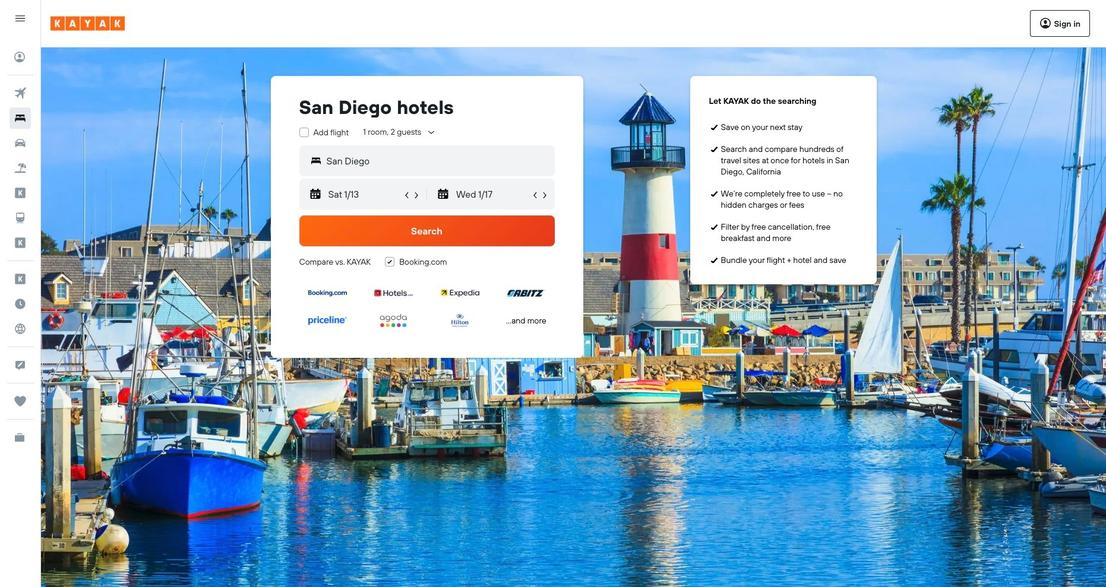 Task type: describe. For each thing, give the bounding box(es) containing it.
Destination input text field
[[322, 146, 554, 176]]

flights icon image
[[10, 83, 31, 104]]

cars icon image
[[10, 132, 31, 154]]

trips icon image
[[10, 391, 31, 412]]

find trains icon image
[[10, 207, 31, 229]]

hotels.com image
[[374, 287, 413, 300]]

priceline image
[[308, 314, 347, 328]]

find packages icon image
[[10, 157, 31, 179]]

hotels icon image
[[10, 108, 31, 129]]

hilton image
[[441, 314, 479, 328]]

orbitz image
[[507, 287, 545, 300]]

explore kayak icon image
[[10, 318, 31, 340]]



Task type: vqa. For each thing, say whether or not it's contained in the screenshot.
third figure from the left
no



Task type: locate. For each thing, give the bounding box(es) containing it.
expedia image
[[441, 287, 479, 300]]

agoda image
[[374, 314, 413, 328]]

best time to travel icon image
[[10, 293, 31, 315]]

navigation menu image
[[14, 12, 26, 24]]

wednesday january 17th element
[[456, 187, 530, 201]]

booking.com image
[[308, 287, 347, 300]]

submit feedback about our site image
[[10, 355, 31, 376]]

saturday january 13th element
[[328, 187, 402, 201]]



